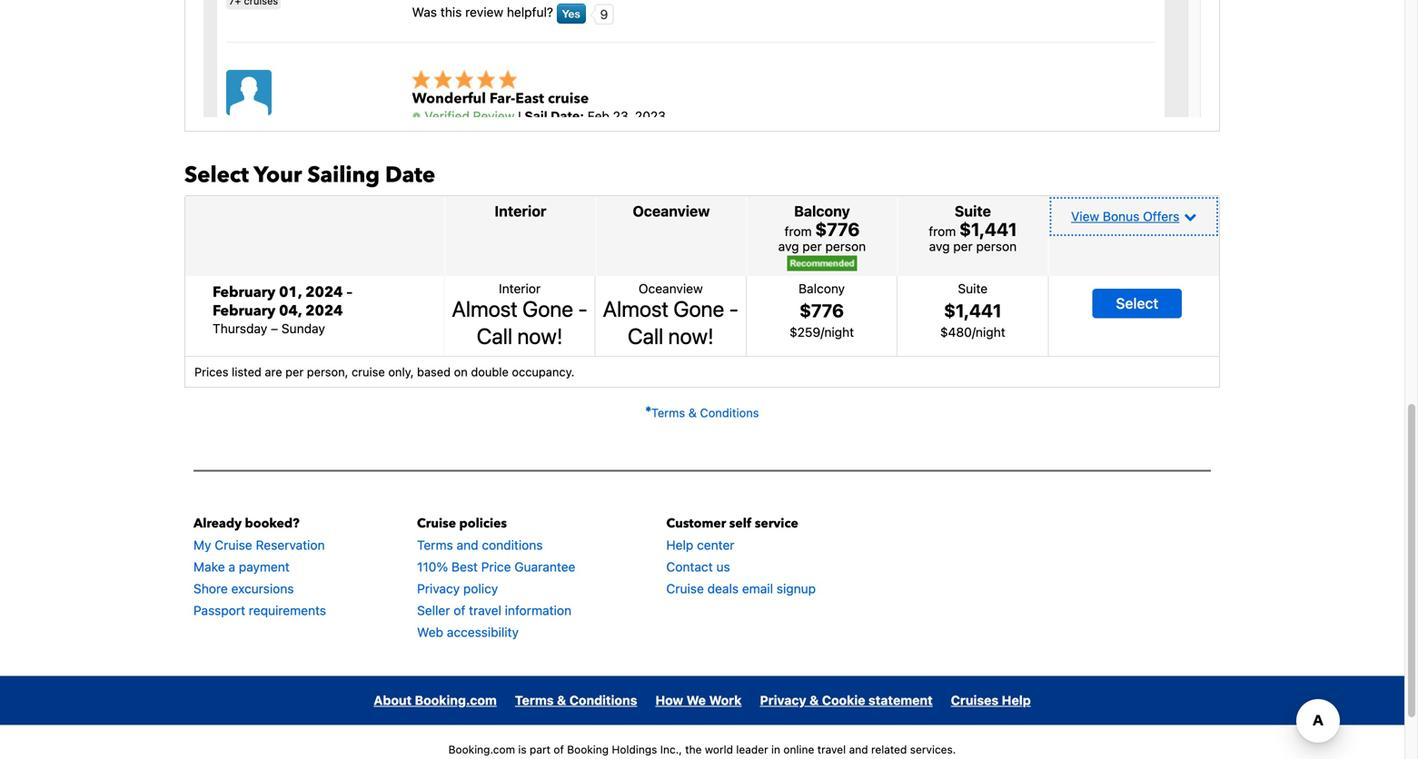 Task type: vqa. For each thing, say whether or not it's contained in the screenshot.
bottom St.
no



Task type: describe. For each thing, give the bounding box(es) containing it.
email
[[742, 581, 773, 596]]

how we work
[[656, 693, 742, 708]]

yes button
[[557, 4, 586, 24]]

us
[[717, 560, 730, 575]]

best
[[452, 560, 478, 575]]

oceanview for oceanview almost gone - call now!
[[639, 281, 703, 296]]

is
[[518, 744, 527, 756]]

night for $776
[[825, 325, 854, 340]]

february 01, 2024 – february 04, 2024 thursday – sunday
[[213, 282, 352, 336]]

small verified icon image
[[412, 113, 421, 122]]

cruise inside the 'cruise policies terms and conditions 110% best price guarantee privacy policy seller of travel information web accessibility'
[[417, 515, 456, 532]]

service
[[755, 515, 799, 532]]

accessibility
[[447, 625, 519, 640]]

part
[[530, 744, 551, 756]]

a
[[228, 560, 235, 575]]

we
[[687, 693, 706, 708]]

signup
[[777, 581, 816, 596]]

how we work link
[[656, 693, 742, 708]]

04,
[[279, 301, 302, 321]]

1 vertical spatial of
[[554, 744, 564, 756]]

statement
[[869, 693, 933, 708]]

date:
[[551, 109, 584, 124]]

your
[[254, 160, 302, 190]]

1 horizontal spatial cruise
[[548, 89, 589, 109]]

avg for $776
[[779, 239, 799, 254]]

per for $1,441
[[954, 239, 973, 254]]

0 horizontal spatial terms & conditions link
[[515, 693, 637, 708]]

verified review link
[[412, 109, 515, 124]]

per for $776
[[803, 239, 822, 254]]

privacy & cookie statement
[[760, 693, 933, 708]]

$776 inside balcony $776 $259 / night
[[800, 300, 844, 321]]

sunday
[[282, 321, 325, 336]]

on
[[454, 365, 468, 379]]

interior almost gone - call now!
[[452, 281, 588, 349]]

wonderful
[[412, 89, 486, 109]]

$480
[[940, 325, 972, 340]]

online
[[784, 744, 815, 756]]

inc.,
[[660, 744, 682, 756]]

review
[[473, 109, 515, 124]]

verified
[[425, 109, 470, 124]]

price
[[481, 560, 511, 575]]

center
[[697, 538, 735, 553]]

$259
[[790, 325, 821, 340]]

shore excursions link
[[194, 581, 294, 596]]

in
[[772, 744, 781, 756]]

110% best price guarantee link
[[417, 560, 576, 575]]

terms and conditions link
[[417, 538, 543, 553]]

person for $1,441
[[976, 239, 1017, 254]]

based
[[417, 365, 451, 379]]

oceanview for oceanview
[[633, 202, 710, 220]]

payment
[[239, 560, 290, 575]]

now! for interior almost gone - call now!
[[517, 323, 563, 349]]

1 horizontal spatial &
[[689, 406, 697, 420]]

make
[[194, 560, 225, 575]]

0 vertical spatial booking.com
[[415, 693, 497, 708]]

2 horizontal spatial terms
[[652, 406, 685, 420]]

balcony from $776 avg per person
[[779, 202, 866, 254]]

offers
[[1143, 209, 1180, 224]]

balcony for $776
[[799, 281, 845, 296]]

$776 inside 'balcony from $776 avg per person'
[[815, 218, 860, 240]]

1 vertical spatial privacy
[[760, 693, 807, 708]]

avg for $1,441
[[929, 239, 950, 254]]

0 horizontal spatial cruise
[[352, 365, 385, 379]]

help center link
[[667, 538, 735, 553]]

was this review helpful? yes
[[412, 5, 580, 20]]

from for $776
[[785, 224, 812, 239]]

select for select your sailing date
[[184, 160, 249, 190]]

cruises help link
[[951, 693, 1031, 708]]

privacy policy link
[[417, 581, 498, 596]]

cruise policies terms and conditions 110% best price guarantee privacy policy seller of travel information web accessibility
[[417, 515, 576, 640]]

view
[[1071, 209, 1100, 224]]

01,
[[279, 282, 302, 302]]

booking.com is part of booking holdings inc., the world leader in online travel and related services.
[[449, 744, 956, 756]]

/ for $776
[[821, 325, 825, 340]]

gone for oceanview almost gone - call now!
[[674, 296, 724, 322]]

privacy & cookie statement link
[[760, 693, 933, 708]]

suite for from
[[955, 202, 991, 220]]

$1,441 inside "suite from $1,441 avg per person"
[[960, 218, 1017, 240]]

23,
[[613, 109, 632, 124]]

balcony for from
[[794, 202, 850, 220]]

travel inside the 'cruise policies terms and conditions 110% best price guarantee privacy policy seller of travel information web accessibility'
[[469, 603, 502, 618]]

bonus
[[1103, 209, 1140, 224]]

conditions
[[482, 538, 543, 553]]

1 vertical spatial travel
[[818, 744, 846, 756]]

date
[[385, 160, 435, 190]]

1 vertical spatial booking.com
[[449, 744, 515, 756]]

1 horizontal spatial and
[[849, 744, 868, 756]]

sailing
[[307, 160, 380, 190]]

oceanview almost gone - call now!
[[603, 281, 739, 349]]

from for $1,441
[[929, 224, 956, 239]]

cruise inside customer self service help center contact us cruise deals email signup
[[667, 581, 704, 596]]

was
[[412, 5, 437, 20]]

thursday
[[213, 321, 267, 336]]

cruises help
[[951, 693, 1031, 708]]

select your sailing date
[[184, 160, 435, 190]]

night for $1,441
[[976, 325, 1006, 340]]

recommended image
[[787, 256, 857, 271]]

reservation
[[256, 538, 325, 553]]

suite $1,441 $480 / night
[[940, 281, 1006, 340]]

already booked? my cruise reservation make a payment shore excursions passport requirements
[[194, 515, 326, 618]]

110%
[[417, 560, 448, 575]]

cruises
[[951, 693, 999, 708]]

person,
[[307, 365, 348, 379]]

/ for $1,441
[[972, 325, 976, 340]]



Task type: locate. For each thing, give the bounding box(es) containing it.
1 night from the left
[[825, 325, 854, 340]]

customer self service help center contact us cruise deals email signup
[[667, 515, 816, 596]]

conditions
[[700, 406, 759, 420], [570, 693, 637, 708]]

my
[[194, 538, 211, 553]]

person inside "suite from $1,441 avg per person"
[[976, 239, 1017, 254]]

0 vertical spatial oceanview
[[633, 202, 710, 220]]

$776 up recommended image
[[815, 218, 860, 240]]

avg up suite $1,441 $480 / night
[[929, 239, 950, 254]]

privacy up in
[[760, 693, 807, 708]]

1 vertical spatial –
[[271, 321, 278, 336]]

now! for oceanview almost gone - call now!
[[668, 323, 714, 349]]

1 horizontal spatial privacy
[[760, 693, 807, 708]]

1 vertical spatial suite
[[958, 281, 988, 296]]

1 vertical spatial help
[[1002, 693, 1031, 708]]

from up suite $1,441 $480 / night
[[929, 224, 956, 239]]

cruise inside already booked? my cruise reservation make a payment shore excursions passport requirements
[[215, 538, 252, 553]]

0 vertical spatial of
[[454, 603, 466, 618]]

make a payment link
[[194, 560, 290, 575]]

contact
[[667, 560, 713, 575]]

far-
[[490, 89, 515, 109]]

0 vertical spatial balcony
[[794, 202, 850, 220]]

night right $259
[[825, 325, 854, 340]]

1 vertical spatial terms & conditions
[[515, 693, 637, 708]]

1 horizontal spatial now!
[[668, 323, 714, 349]]

2 horizontal spatial &
[[810, 693, 819, 708]]

0 horizontal spatial terms & conditions
[[515, 693, 637, 708]]

cruise up 110%
[[417, 515, 456, 532]]

0 vertical spatial help
[[667, 538, 694, 553]]

booked?
[[245, 515, 300, 532]]

call inside oceanview almost gone - call now!
[[628, 323, 664, 349]]

1 horizontal spatial cruise
[[417, 515, 456, 532]]

0 vertical spatial cruise
[[417, 515, 456, 532]]

suite
[[955, 202, 991, 220], [958, 281, 988, 296]]

gone inside interior almost gone - call now!
[[523, 296, 573, 322]]

2 avg from the left
[[929, 239, 950, 254]]

person up recommended image
[[826, 239, 866, 254]]

person for $776
[[826, 239, 866, 254]]

guarantee
[[515, 560, 576, 575]]

passport
[[194, 603, 245, 618]]

policies
[[459, 515, 507, 532]]

gone for interior almost gone - call now!
[[523, 296, 573, 322]]

help up contact
[[667, 538, 694, 553]]

$1,441
[[960, 218, 1017, 240], [944, 300, 1002, 321]]

booking.com right the about
[[415, 693, 497, 708]]

suite inside "suite from $1,441 avg per person"
[[955, 202, 991, 220]]

2 / from the left
[[972, 325, 976, 340]]

0 horizontal spatial night
[[825, 325, 854, 340]]

1 horizontal spatial terms & conditions
[[652, 406, 759, 420]]

1 avg from the left
[[779, 239, 799, 254]]

0 horizontal spatial avg
[[779, 239, 799, 254]]

9
[[600, 7, 608, 22]]

0 vertical spatial interior
[[495, 202, 547, 220]]

1 vertical spatial cruise
[[352, 365, 385, 379]]

february
[[213, 282, 275, 302], [213, 301, 275, 321]]

|
[[518, 109, 521, 124]]

- inside interior almost gone - call now!
[[578, 296, 588, 322]]

avg
[[779, 239, 799, 254], [929, 239, 950, 254]]

chevron down image
[[1180, 210, 1197, 223]]

2024 right '04,'
[[305, 301, 343, 321]]

1 vertical spatial balcony
[[799, 281, 845, 296]]

1 horizontal spatial person
[[976, 239, 1017, 254]]

1 vertical spatial interior
[[499, 281, 541, 296]]

1 vertical spatial terms & conditions link
[[515, 693, 637, 708]]

1 horizontal spatial gone
[[674, 296, 724, 322]]

select down view bonus offers link at the top of page
[[1116, 295, 1159, 312]]

balcony inside balcony $776 $259 / night
[[799, 281, 845, 296]]

of down the privacy policy "link"
[[454, 603, 466, 618]]

2 call from the left
[[628, 323, 664, 349]]

0 horizontal spatial travel
[[469, 603, 502, 618]]

requirements
[[249, 603, 326, 618]]

travel up accessibility
[[469, 603, 502, 618]]

0 horizontal spatial now!
[[517, 323, 563, 349]]

balcony down recommended image
[[799, 281, 845, 296]]

1 vertical spatial cruise
[[215, 538, 252, 553]]

0 horizontal spatial cruise
[[215, 538, 252, 553]]

work
[[709, 693, 742, 708]]

suite inside suite $1,441 $480 / night
[[958, 281, 988, 296]]

0 vertical spatial travel
[[469, 603, 502, 618]]

and up best
[[457, 538, 479, 553]]

night inside suite $1,441 $480 / night
[[976, 325, 1006, 340]]

cruise left only,
[[352, 365, 385, 379]]

call inside interior almost gone - call now!
[[477, 323, 513, 349]]

- left oceanview almost gone - call now!
[[578, 296, 588, 322]]

night inside balcony $776 $259 / night
[[825, 325, 854, 340]]

how
[[656, 693, 684, 708]]

cruise deals email signup link
[[667, 581, 816, 596]]

about booking.com link
[[374, 693, 497, 708]]

almost for interior almost gone - call now!
[[452, 296, 518, 322]]

$1,441 up $480
[[944, 300, 1002, 321]]

holdings
[[612, 744, 657, 756]]

call for interior almost gone - call now!
[[477, 323, 513, 349]]

cookie
[[822, 693, 866, 708]]

2 night from the left
[[976, 325, 1006, 340]]

conditions right asterisk image
[[700, 406, 759, 420]]

cruise right sail
[[548, 89, 589, 109]]

privacy
[[417, 581, 460, 596], [760, 693, 807, 708]]

conditions up booking
[[570, 693, 637, 708]]

privacy inside the 'cruise policies terms and conditions 110% best price guarantee privacy policy seller of travel information web accessibility'
[[417, 581, 460, 596]]

terms
[[652, 406, 685, 420], [417, 538, 453, 553], [515, 693, 554, 708]]

per inside 'balcony from $776 avg per person'
[[803, 239, 822, 254]]

avg inside "suite from $1,441 avg per person"
[[929, 239, 950, 254]]

1 2024 from the top
[[305, 282, 343, 302]]

0 horizontal spatial call
[[477, 323, 513, 349]]

1 vertical spatial $1,441
[[944, 300, 1002, 321]]

- inside oceanview almost gone - call now!
[[729, 296, 739, 322]]

0 horizontal spatial almost
[[452, 296, 518, 322]]

shore
[[194, 581, 228, 596]]

seller
[[417, 603, 450, 618]]

1 horizontal spatial night
[[976, 325, 1006, 340]]

cruise
[[548, 89, 589, 109], [352, 365, 385, 379]]

cruise up a
[[215, 538, 252, 553]]

0 vertical spatial cruise
[[548, 89, 589, 109]]

double
[[471, 365, 509, 379]]

0 vertical spatial select
[[184, 160, 249, 190]]

2 vertical spatial terms
[[515, 693, 554, 708]]

0 horizontal spatial from
[[785, 224, 812, 239]]

1 horizontal spatial conditions
[[700, 406, 759, 420]]

1 horizontal spatial almost
[[603, 296, 669, 322]]

about
[[374, 693, 412, 708]]

& for privacy & cookie statement link
[[810, 693, 819, 708]]

0 vertical spatial $776
[[815, 218, 860, 240]]

help right the cruises
[[1002, 693, 1031, 708]]

oceanview inside oceanview almost gone - call now!
[[639, 281, 703, 296]]

verified review
[[421, 109, 515, 124]]

$776 up $259
[[800, 300, 844, 321]]

2 horizontal spatial cruise
[[667, 581, 704, 596]]

$1,441 up suite $1,441 $480 / night
[[960, 218, 1017, 240]]

syedandseeme image
[[226, 70, 272, 116]]

2 gone from the left
[[674, 296, 724, 322]]

0 horizontal spatial /
[[821, 325, 825, 340]]

terms inside the 'cruise policies terms and conditions 110% best price guarantee privacy policy seller of travel information web accessibility'
[[417, 538, 453, 553]]

this
[[441, 5, 462, 20]]

call
[[477, 323, 513, 349], [628, 323, 664, 349]]

booking.com
[[415, 693, 497, 708], [449, 744, 515, 756]]

interior inside interior almost gone - call now!
[[499, 281, 541, 296]]

balcony up recommended image
[[794, 202, 850, 220]]

person inside 'balcony from $776 avg per person'
[[826, 239, 866, 254]]

& for the left terms & conditions link
[[557, 693, 566, 708]]

– right 01,
[[347, 282, 352, 302]]

2 2024 from the top
[[305, 301, 343, 321]]

1 vertical spatial and
[[849, 744, 868, 756]]

$1,441 inside suite $1,441 $480 / night
[[944, 300, 1002, 321]]

and left related
[[849, 744, 868, 756]]

1 horizontal spatial avg
[[929, 239, 950, 254]]

balcony inside 'balcony from $776 avg per person'
[[794, 202, 850, 220]]

0 horizontal spatial privacy
[[417, 581, 460, 596]]

1 horizontal spatial of
[[554, 744, 564, 756]]

0 horizontal spatial of
[[454, 603, 466, 618]]

1 person from the left
[[826, 239, 866, 254]]

1 call from the left
[[477, 323, 513, 349]]

1 vertical spatial conditions
[[570, 693, 637, 708]]

and inside the 'cruise policies terms and conditions 110% best price guarantee privacy policy seller of travel information web accessibility'
[[457, 538, 479, 553]]

view bonus offers link
[[1054, 201, 1215, 232]]

1 gone from the left
[[523, 296, 573, 322]]

select for select
[[1116, 295, 1159, 312]]

0 horizontal spatial select
[[184, 160, 249, 190]]

cruise
[[417, 515, 456, 532], [215, 538, 252, 553], [667, 581, 704, 596]]

1 horizontal spatial from
[[929, 224, 956, 239]]

passport requirements link
[[194, 603, 326, 618]]

1 horizontal spatial terms & conditions link
[[646, 406, 759, 420]]

privacy up "seller"
[[417, 581, 460, 596]]

now! inside oceanview almost gone - call now!
[[668, 323, 714, 349]]

0 horizontal spatial per
[[285, 365, 304, 379]]

web accessibility link
[[417, 625, 519, 640]]

night
[[825, 325, 854, 340], [976, 325, 1006, 340]]

february up thursday
[[213, 282, 275, 302]]

asterisk image
[[646, 406, 652, 412]]

2 almost from the left
[[603, 296, 669, 322]]

booking.com left is
[[449, 744, 515, 756]]

almost inside interior almost gone - call now!
[[452, 296, 518, 322]]

1 horizontal spatial -
[[729, 296, 739, 322]]

- for oceanview almost gone - call now!
[[729, 296, 739, 322]]

wonderful far-east cruise
[[412, 89, 589, 109]]

world
[[705, 744, 733, 756]]

balcony $776 $259 / night
[[790, 281, 854, 340]]

1 - from the left
[[578, 296, 588, 322]]

1 vertical spatial oceanview
[[639, 281, 703, 296]]

0 horizontal spatial and
[[457, 538, 479, 553]]

are
[[265, 365, 282, 379]]

suite for $1,441
[[958, 281, 988, 296]]

0 vertical spatial terms & conditions link
[[646, 406, 759, 420]]

1 horizontal spatial /
[[972, 325, 976, 340]]

/ inside suite $1,441 $480 / night
[[972, 325, 976, 340]]

travel right online
[[818, 744, 846, 756]]

1 vertical spatial select
[[1116, 295, 1159, 312]]

0 vertical spatial privacy
[[417, 581, 460, 596]]

2 from from the left
[[929, 224, 956, 239]]

0 horizontal spatial -
[[578, 296, 588, 322]]

per right are
[[285, 365, 304, 379]]

call for oceanview almost gone - call now!
[[628, 323, 664, 349]]

0 horizontal spatial person
[[826, 239, 866, 254]]

0 vertical spatial $1,441
[[960, 218, 1017, 240]]

terms & conditions
[[652, 406, 759, 420], [515, 693, 637, 708]]

0 vertical spatial suite
[[955, 202, 991, 220]]

call up double at the left
[[477, 323, 513, 349]]

from up recommended image
[[785, 224, 812, 239]]

avg up recommended image
[[779, 239, 799, 254]]

per up recommended image
[[803, 239, 822, 254]]

prices
[[194, 365, 229, 379]]

almost for oceanview almost gone - call now!
[[603, 296, 669, 322]]

0 vertical spatial terms
[[652, 406, 685, 420]]

2 vertical spatial cruise
[[667, 581, 704, 596]]

0 vertical spatial conditions
[[700, 406, 759, 420]]

1 horizontal spatial per
[[803, 239, 822, 254]]

information
[[505, 603, 572, 618]]

deals
[[708, 581, 739, 596]]

0 horizontal spatial terms
[[417, 538, 453, 553]]

oceanview
[[633, 202, 710, 220], [639, 281, 703, 296]]

2 now! from the left
[[668, 323, 714, 349]]

sail
[[525, 109, 548, 124]]

per inside "suite from $1,441 avg per person"
[[954, 239, 973, 254]]

2 horizontal spatial per
[[954, 239, 973, 254]]

helpful?
[[507, 5, 553, 20]]

about booking.com
[[374, 693, 497, 708]]

night right $480
[[976, 325, 1006, 340]]

2 - from the left
[[729, 296, 739, 322]]

0 horizontal spatial gone
[[523, 296, 573, 322]]

from inside "suite from $1,441 avg per person"
[[929, 224, 956, 239]]

1 horizontal spatial –
[[347, 282, 352, 302]]

east
[[515, 89, 544, 109]]

web
[[417, 625, 444, 640]]

from inside 'balcony from $776 avg per person'
[[785, 224, 812, 239]]

february left '04,'
[[213, 301, 275, 321]]

interior for interior
[[495, 202, 547, 220]]

of inside the 'cruise policies terms and conditions 110% best price guarantee privacy policy seller of travel information web accessibility'
[[454, 603, 466, 618]]

1 almost from the left
[[452, 296, 518, 322]]

from
[[785, 224, 812, 239], [929, 224, 956, 239]]

customer
[[667, 515, 726, 532]]

1 horizontal spatial call
[[628, 323, 664, 349]]

gone inside oceanview almost gone - call now!
[[674, 296, 724, 322]]

now! inside interior almost gone - call now!
[[517, 323, 563, 349]]

already
[[194, 515, 242, 532]]

1 horizontal spatial travel
[[818, 744, 846, 756]]

self
[[730, 515, 752, 532]]

interior
[[495, 202, 547, 220], [499, 281, 541, 296]]

select left your
[[184, 160, 249, 190]]

occupancy.
[[512, 365, 575, 379]]

/ inside balcony $776 $259 / night
[[821, 325, 825, 340]]

0 horizontal spatial &
[[557, 693, 566, 708]]

0 horizontal spatial help
[[667, 538, 694, 553]]

0 vertical spatial and
[[457, 538, 479, 553]]

0 vertical spatial –
[[347, 282, 352, 302]]

1 now! from the left
[[517, 323, 563, 349]]

1 from from the left
[[785, 224, 812, 239]]

prices listed are per person, cruise only, based on double occupancy.
[[194, 365, 575, 379]]

help inside customer self service help center contact us cruise deals email signup
[[667, 538, 694, 553]]

listed
[[232, 365, 262, 379]]

per up suite $1,441 $480 / night
[[954, 239, 973, 254]]

1 vertical spatial terms
[[417, 538, 453, 553]]

call up asterisk image
[[628, 323, 664, 349]]

– left '04,'
[[271, 321, 278, 336]]

1 horizontal spatial help
[[1002, 693, 1031, 708]]

0 vertical spatial terms & conditions
[[652, 406, 759, 420]]

cruise down contact
[[667, 581, 704, 596]]

1 vertical spatial $776
[[800, 300, 844, 321]]

interior for interior almost gone - call now!
[[499, 281, 541, 296]]

leader
[[736, 744, 768, 756]]

1 / from the left
[[821, 325, 825, 340]]

excursions
[[231, 581, 294, 596]]

2 person from the left
[[976, 239, 1017, 254]]

1 horizontal spatial select
[[1116, 295, 1159, 312]]

of right part
[[554, 744, 564, 756]]

almost inside oceanview almost gone - call now!
[[603, 296, 669, 322]]

avg inside 'balcony from $776 avg per person'
[[779, 239, 799, 254]]

person up suite $1,441 $480 / night
[[976, 239, 1017, 254]]

2 february from the top
[[213, 301, 275, 321]]

1 february from the top
[[213, 282, 275, 302]]

0 horizontal spatial –
[[271, 321, 278, 336]]

&
[[689, 406, 697, 420], [557, 693, 566, 708], [810, 693, 819, 708]]

2024 right 01,
[[305, 282, 343, 302]]

1 horizontal spatial terms
[[515, 693, 554, 708]]

- left balcony $776 $259 / night
[[729, 296, 739, 322]]

0 horizontal spatial conditions
[[570, 693, 637, 708]]

- for interior almost gone - call now!
[[578, 296, 588, 322]]

contact us link
[[667, 560, 730, 575]]



